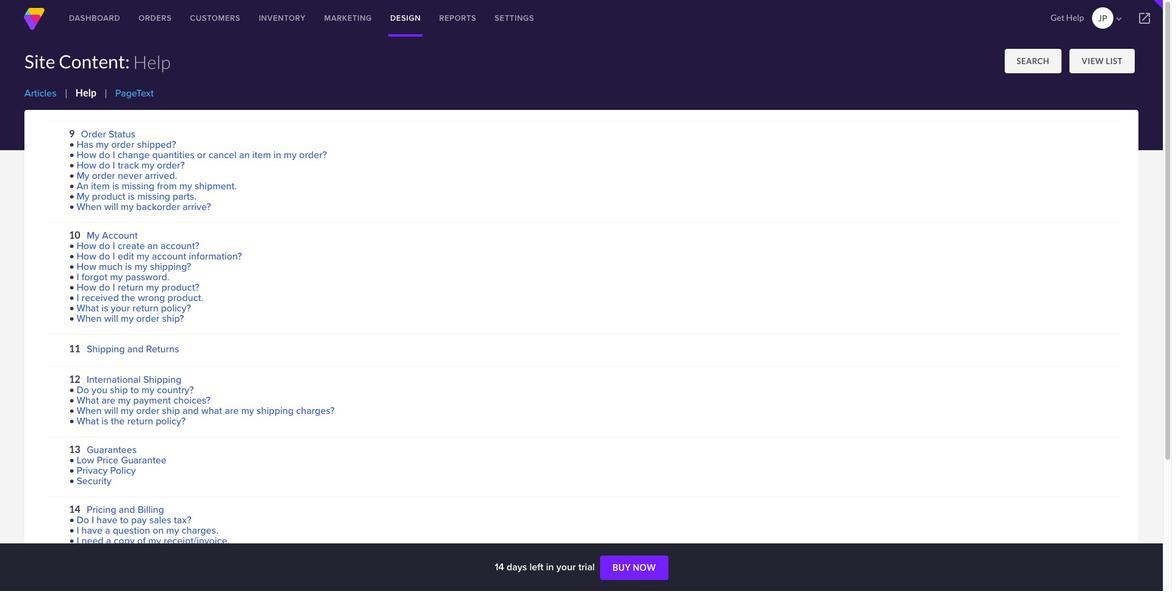 Task type: vqa. For each thing, say whether or not it's contained in the screenshot.
)
no



Task type: describe. For each thing, give the bounding box(es) containing it.
view list link
[[1070, 49, 1135, 73]]

3 • from the top
[[69, 159, 75, 170]]


[[1138, 11, 1153, 26]]

security
[[77, 474, 112, 488]]

privacy policy link
[[77, 464, 136, 478]]

need
[[82, 534, 104, 548]]

12
[[69, 373, 80, 385]]

shipping
[[257, 404, 294, 418]]

13 • from the top
[[69, 291, 75, 303]]

when will my backorder arrive? link
[[77, 200, 211, 214]]

2 vertical spatial help
[[76, 87, 96, 98]]

marketing
[[324, 12, 372, 24]]

14 • from the top
[[69, 302, 75, 313]]

international shipping link
[[84, 373, 181, 387]]

1 horizontal spatial order?
[[299, 148, 327, 162]]

11
[[69, 343, 80, 354]]

order inside my account • how do i create an account? • how do i edit my account information? • how much is my shipping? • i forgot my password. • how do i return my product? • i received the wrong product. • what is your return policy? • when will my order ship?
[[136, 312, 160, 326]]

3 how from the top
[[77, 239, 96, 253]]

return inside international shipping • do you ship to my country? • what are my payment choices? • when will my order ship and what are my shipping charges? • what is the return policy?
[[127, 414, 153, 428]]

received
[[82, 291, 119, 305]]

to inside pricing and billing • do i have to pay sales tax? • i have a question on my charges. • i need a copy of my receipt/invoice. • when will my credit appear on my account?
[[120, 513, 129, 527]]

14 days left in your trial
[[495, 560, 598, 574]]


[[1114, 13, 1125, 24]]

21 • from the top
[[69, 464, 75, 476]]

shipping and returns link
[[84, 342, 179, 356]]

14 for 14 days left in your trial
[[495, 560, 504, 574]]

2 | from the left
[[104, 87, 107, 98]]

11 • from the top
[[69, 271, 75, 282]]

0 horizontal spatial ship
[[110, 383, 128, 397]]

and for billing
[[119, 503, 135, 517]]

0 vertical spatial shipping
[[87, 342, 125, 356]]

choices?
[[174, 393, 211, 407]]

what is your return policy? link
[[77, 301, 191, 315]]

when will my credit appear on my account? link
[[77, 544, 264, 558]]

ship?
[[162, 312, 184, 326]]

to inside international shipping • do you ship to my country? • what are my payment choices? • when will my order ship and what are my shipping charges? • what is the return policy?
[[130, 383, 139, 397]]

shipped?
[[137, 137, 176, 151]]

1 • from the top
[[69, 138, 75, 150]]

is down never
[[128, 189, 135, 203]]

13
[[69, 443, 80, 455]]

my product is missing parts. link
[[77, 189, 197, 203]]

of
[[137, 534, 146, 548]]

backorder
[[136, 200, 180, 214]]

reports
[[439, 12, 477, 24]]

trial
[[579, 560, 595, 574]]

product?
[[162, 280, 200, 294]]

track
[[118, 158, 139, 172]]

23 • from the top
[[69, 514, 75, 525]]

cancel
[[209, 148, 237, 162]]

0 vertical spatial return
[[118, 280, 144, 294]]

the inside international shipping • do you ship to my country? • what are my payment choices? • when will my order ship and what are my shipping charges? • what is the return policy?
[[111, 414, 125, 428]]

customers
[[190, 12, 241, 24]]

10 • from the top
[[69, 260, 75, 272]]

what is the return policy? link
[[77, 414, 186, 428]]

a right need at the left bottom
[[105, 523, 110, 537]]

6 • from the top
[[69, 190, 75, 202]]

dashboard
[[69, 12, 120, 24]]

policy
[[110, 464, 136, 478]]

inventory
[[259, 12, 306, 24]]

when will my order ship and what are my shipping charges? link
[[77, 404, 335, 418]]

view
[[1082, 56, 1105, 66]]

how do i edit my account information? link
[[77, 249, 242, 263]]

a left copy
[[106, 534, 111, 548]]

6 how from the top
[[77, 280, 96, 294]]

0 vertical spatial help
[[1067, 12, 1085, 23]]

how do i return my product? link
[[77, 280, 200, 294]]

5 how from the top
[[77, 260, 96, 274]]

an inside my account • how do i create an account? • how do i edit my account information? • how much is my shipping? • i forgot my password. • how do i return my product? • i received the wrong product. • what is your return policy? • when will my order ship?
[[147, 239, 158, 253]]

password.
[[125, 270, 170, 284]]

status
[[109, 127, 136, 141]]

get
[[1051, 12, 1065, 23]]

low price guarantee link
[[77, 453, 167, 467]]

pagetext
[[115, 86, 154, 100]]

0 vertical spatial my
[[77, 169, 89, 183]]

have down pricing
[[82, 523, 103, 537]]

12 • from the top
[[69, 281, 75, 293]]

4 how from the top
[[77, 249, 96, 263]]

my account link
[[84, 228, 138, 242]]

product
[[92, 189, 125, 203]]

credit
[[136, 544, 161, 558]]

wrong
[[138, 291, 165, 305]]

help link
[[76, 87, 96, 98]]

charges?
[[296, 404, 335, 418]]

or
[[197, 148, 206, 162]]

guarantees • low price guarantee • privacy policy • security
[[69, 443, 167, 488]]

order status • has my order shipped? • how do i change quantities or cancel an item in my order? • how do i track my order? • my order never arrived. • an item is missing from my shipment. • my product is missing parts. • when will my backorder arrive?
[[69, 127, 327, 214]]

site
[[24, 50, 55, 72]]

1 vertical spatial return
[[133, 301, 159, 315]]

order status link
[[78, 127, 136, 141]]

how do i track my order? link
[[77, 158, 185, 172]]

account
[[152, 249, 186, 263]]

product.
[[168, 291, 203, 305]]

order
[[81, 127, 106, 141]]

order up product
[[92, 169, 115, 183]]

18 • from the top
[[69, 404, 75, 416]]

search link
[[1005, 49, 1062, 73]]

0 vertical spatial item
[[252, 148, 271, 162]]

pay
[[131, 513, 147, 527]]

is down track
[[112, 179, 119, 193]]

get help
[[1051, 12, 1085, 23]]

the inside my account • how do i create an account? • how do i edit my account information? • how much is my shipping? • i forgot my password. • how do i return my product? • i received the wrong product. • what is your return policy? • when will my order ship?
[[121, 291, 135, 305]]

order inside international shipping • do you ship to my country? • what are my payment choices? • when will my order ship and what are my shipping charges? • what is the return policy?
[[136, 404, 160, 418]]

 link
[[1127, 0, 1164, 37]]

has my order shipped? link
[[77, 137, 176, 151]]

will inside international shipping • do you ship to my country? • what are my payment choices? • when will my order ship and what are my shipping charges? • what is the return policy?
[[104, 404, 118, 418]]

content:
[[59, 50, 130, 72]]

2 how from the top
[[77, 158, 96, 172]]

an
[[77, 179, 89, 193]]

1 vertical spatial in
[[546, 560, 554, 574]]

quantities
[[152, 148, 195, 162]]

how do i change quantities or cancel an item in my order? link
[[77, 148, 327, 162]]

jp
[[1099, 13, 1108, 23]]

how do i create an account? link
[[77, 239, 200, 253]]

guarantee
[[121, 453, 167, 467]]

country?
[[157, 383, 194, 397]]

when inside pricing and billing • do i have to pay sales tax? • i have a question on my charges. • i need a copy of my receipt/invoice. • when will my credit appear on my account?
[[77, 544, 102, 558]]

what
[[201, 404, 222, 418]]

now
[[633, 563, 656, 573]]



Task type: locate. For each thing, give the bounding box(es) containing it.
2 horizontal spatial help
[[1067, 12, 1085, 23]]

0 horizontal spatial shipping
[[87, 342, 125, 356]]

ship right you
[[110, 383, 128, 397]]

0 vertical spatial policy?
[[161, 301, 191, 315]]

copy
[[114, 534, 135, 548]]

from
[[157, 179, 177, 193]]

1 horizontal spatial ship
[[162, 404, 180, 418]]

1 horizontal spatial account?
[[225, 544, 264, 558]]

an right the cancel
[[239, 148, 250, 162]]

shipping inside international shipping • do you ship to my country? • what are my payment choices? • when will my order ship and what are my shipping charges? • what is the return policy?
[[143, 373, 181, 387]]

1 vertical spatial my
[[77, 189, 89, 203]]

articles
[[24, 86, 57, 100]]

do down 'much'
[[99, 280, 110, 294]]

i need a copy of my receipt/invoice. link
[[77, 534, 230, 548]]

0 vertical spatial do
[[77, 383, 89, 397]]

1 horizontal spatial item
[[252, 148, 271, 162]]

articles link
[[24, 86, 57, 100]]

20 • from the top
[[69, 454, 75, 465]]

an right 'create'
[[147, 239, 158, 253]]

when will my order ship? link
[[77, 312, 184, 326]]

and left returns
[[127, 342, 144, 356]]

item right an
[[91, 179, 110, 193]]

1 vertical spatial to
[[120, 513, 129, 527]]

1 vertical spatial on
[[196, 544, 207, 558]]

my order never arrived. link
[[77, 169, 177, 183]]

what up 13
[[77, 414, 99, 428]]

2 vertical spatial my
[[87, 228, 100, 242]]

account?
[[161, 239, 200, 253], [225, 544, 264, 558]]

will down you
[[104, 404, 118, 418]]

25 • from the top
[[69, 534, 75, 546]]

when down you
[[77, 404, 102, 418]]

0 horizontal spatial item
[[91, 179, 110, 193]]

to
[[130, 383, 139, 397], [120, 513, 129, 527]]

1 horizontal spatial your
[[557, 560, 576, 574]]

do up 'much'
[[99, 239, 110, 253]]

do up need at the left bottom
[[77, 513, 89, 527]]

shipping up payment
[[143, 373, 181, 387]]

do left track
[[99, 158, 110, 172]]

0 vertical spatial the
[[121, 291, 135, 305]]

1 vertical spatial ship
[[162, 404, 180, 418]]

is inside international shipping • do you ship to my country? • what are my payment choices? • when will my order ship and what are my shipping charges? • what is the return policy?
[[101, 414, 108, 428]]

create
[[118, 239, 145, 253]]

policy? down payment
[[156, 414, 186, 428]]

when down an
[[77, 200, 102, 214]]

24 • from the top
[[69, 524, 75, 536]]

low
[[77, 453, 94, 467]]

my
[[96, 137, 109, 151], [284, 148, 297, 162], [142, 158, 154, 172], [179, 179, 192, 193], [121, 200, 134, 214], [137, 249, 149, 263], [135, 260, 148, 274], [110, 270, 123, 284], [146, 280, 159, 294], [121, 312, 134, 326], [142, 383, 154, 397], [118, 393, 131, 407], [121, 404, 134, 418], [241, 404, 254, 418], [166, 523, 179, 537], [148, 534, 161, 548], [121, 544, 134, 558], [210, 544, 223, 558]]

policy? inside international shipping • do you ship to my country? • what are my payment choices? • when will my order ship and what are my shipping charges? • what is the return policy?
[[156, 414, 186, 428]]

and left what
[[183, 404, 199, 418]]

charges.
[[182, 523, 219, 537]]

item right the cancel
[[252, 148, 271, 162]]

in right the cancel
[[274, 148, 281, 162]]

1 horizontal spatial shipping
[[143, 373, 181, 387]]

2 what from the top
[[77, 393, 99, 407]]

account? inside my account • how do i create an account? • how do i edit my account information? • how much is my shipping? • i forgot my password. • how do i return my product? • i received the wrong product. • what is your return policy? • when will my order ship?
[[161, 239, 200, 253]]

help up pagetext
[[133, 50, 171, 72]]

4 when from the top
[[77, 544, 102, 558]]

in right left
[[546, 560, 554, 574]]

my
[[77, 169, 89, 183], [77, 189, 89, 203], [87, 228, 100, 242]]

26 • from the top
[[69, 545, 75, 556]]

will right need at the left bottom
[[104, 544, 118, 558]]

0 horizontal spatial are
[[101, 393, 115, 407]]

3 will from the top
[[104, 404, 118, 418]]

1 vertical spatial an
[[147, 239, 158, 253]]

and for returns
[[127, 342, 144, 356]]

order down do you ship to my country? link
[[136, 404, 160, 418]]

1 horizontal spatial help
[[133, 50, 171, 72]]

help
[[1067, 12, 1085, 23], [133, 50, 171, 72], [76, 87, 96, 98]]

0 horizontal spatial account?
[[161, 239, 200, 253]]

will inside pricing and billing • do i have to pay sales tax? • i have a question on my charges. • i need a copy of my receipt/invoice. • when will my credit appear on my account?
[[104, 544, 118, 558]]

pricing and billing • do i have to pay sales tax? • i have a question on my charges. • i need a copy of my receipt/invoice. • when will my credit appear on my account?
[[69, 503, 264, 558]]

do you ship to my country? link
[[77, 383, 194, 397]]

1 how from the top
[[77, 148, 96, 162]]

will inside order status • has my order shipped? • how do i change quantities or cancel an item in my order? • how do i track my order? • my order never arrived. • an item is missing from my shipment. • my product is missing parts. • when will my backorder arrive?
[[104, 200, 118, 214]]

1 vertical spatial item
[[91, 179, 110, 193]]

4 do from the top
[[99, 249, 110, 263]]

what are my payment choices? link
[[77, 393, 211, 407]]

are down the "international"
[[101, 393, 115, 407]]

sales
[[149, 513, 171, 527]]

my down has
[[77, 169, 89, 183]]

when down received
[[77, 312, 102, 326]]

left
[[530, 560, 544, 574]]

tax?
[[174, 513, 191, 527]]

is right 'much'
[[125, 260, 132, 274]]

| left the help link
[[65, 87, 68, 98]]

0 vertical spatial ship
[[110, 383, 128, 397]]

on
[[153, 523, 164, 537], [196, 544, 207, 558]]

•
[[69, 138, 75, 150], [69, 148, 75, 160], [69, 159, 75, 170], [69, 169, 75, 181], [69, 180, 75, 191], [69, 190, 75, 202], [69, 200, 75, 212], [69, 239, 75, 251], [69, 250, 75, 261], [69, 260, 75, 272], [69, 271, 75, 282], [69, 281, 75, 293], [69, 291, 75, 303], [69, 302, 75, 313], [69, 312, 75, 324], [69, 384, 75, 395], [69, 394, 75, 406], [69, 404, 75, 416], [69, 415, 75, 426], [69, 454, 75, 465], [69, 464, 75, 476], [69, 475, 75, 486], [69, 514, 75, 525], [69, 524, 75, 536], [69, 534, 75, 546], [69, 545, 75, 556]]

your
[[111, 301, 130, 315], [557, 560, 576, 574]]

change
[[118, 148, 150, 162]]

will
[[104, 200, 118, 214], [104, 312, 118, 326], [104, 404, 118, 418], [104, 544, 118, 558]]

1 do from the top
[[99, 148, 110, 162]]

14
[[69, 503, 80, 515], [495, 560, 504, 574]]

0 horizontal spatial in
[[274, 148, 281, 162]]

return down the how do i return my product? link
[[133, 301, 159, 315]]

my inside my account • how do i create an account? • how do i edit my account information? • how much is my shipping? • i forgot my password. • how do i return my product? • i received the wrong product. • what is your return policy? • when will my order ship?
[[87, 228, 100, 242]]

when left copy
[[77, 544, 102, 558]]

what down forgot
[[77, 301, 99, 315]]

14 left pricing
[[69, 503, 80, 515]]

is
[[112, 179, 119, 193], [128, 189, 135, 203], [125, 260, 132, 274], [101, 301, 108, 315], [101, 414, 108, 428]]

international
[[87, 373, 141, 387]]

0 horizontal spatial an
[[147, 239, 158, 253]]

0 vertical spatial to
[[130, 383, 139, 397]]

arrive?
[[183, 200, 211, 214]]

1 vertical spatial your
[[557, 560, 576, 574]]

the up when will my order ship? 'link'
[[121, 291, 135, 305]]

when inside my account • how do i create an account? • how do i edit my account information? • how much is my shipping? • i forgot my password. • how do i return my product? • i received the wrong product. • what is your return policy? • when will my order ship?
[[77, 312, 102, 326]]

order up track
[[111, 137, 135, 151]]

your left trial
[[557, 560, 576, 574]]

do
[[77, 383, 89, 397], [77, 513, 89, 527]]

1 | from the left
[[65, 87, 68, 98]]

my right 10
[[87, 228, 100, 242]]

your down the how do i return my product? link
[[111, 301, 130, 315]]

22 • from the top
[[69, 475, 75, 486]]

8 • from the top
[[69, 239, 75, 251]]

my account • how do i create an account? • how do i edit my account information? • how much is my shipping? • i forgot my password. • how do i return my product? • i received the wrong product. • what is your return policy? • when will my order ship?
[[69, 228, 242, 326]]

an inside order status • has my order shipped? • how do i change quantities or cancel an item in my order? • how do i track my order? • my order never arrived. • an item is missing from my shipment. • my product is missing parts. • when will my backorder arrive?
[[239, 148, 250, 162]]

what inside my account • how do i create an account? • how do i edit my account information? • how much is my shipping? • i forgot my password. • how do i return my product? • i received the wrong product. • what is your return policy? • when will my order ship?
[[77, 301, 99, 315]]

17 • from the top
[[69, 394, 75, 406]]

19 • from the top
[[69, 415, 75, 426]]

will down received
[[104, 312, 118, 326]]

2 vertical spatial and
[[119, 503, 135, 517]]

billing
[[138, 503, 164, 517]]

and inside international shipping • do you ship to my country? • what are my payment choices? • when will my order ship and what are my shipping charges? • what is the return policy?
[[183, 404, 199, 418]]

1 vertical spatial account?
[[225, 544, 264, 558]]

3 do from the top
[[99, 239, 110, 253]]

your inside my account • how do i create an account? • how do i edit my account information? • how much is my shipping? • i forgot my password. • how do i return my product? • i received the wrong product. • what is your return policy? • when will my order ship?
[[111, 301, 130, 315]]

0 vertical spatial an
[[239, 148, 250, 162]]

policy? inside my account • how do i create an account? • how do i edit my account information? • how much is my shipping? • i forgot my password. • how do i return my product? • i received the wrong product. • what is your return policy? • when will my order ship?
[[161, 301, 191, 315]]

is down forgot
[[101, 301, 108, 315]]

2 vertical spatial what
[[77, 414, 99, 428]]

0 horizontal spatial 14
[[69, 503, 80, 515]]

0 horizontal spatial |
[[65, 87, 68, 98]]

on down charges.
[[196, 544, 207, 558]]

help inside site content: help
[[133, 50, 171, 72]]

3 what from the top
[[77, 414, 99, 428]]

do down the order status link
[[99, 148, 110, 162]]

7 • from the top
[[69, 200, 75, 212]]

have up need at the left bottom
[[97, 513, 118, 527]]

orders
[[139, 12, 172, 24]]

2 do from the top
[[77, 513, 89, 527]]

| right the help link
[[104, 87, 107, 98]]

appear
[[163, 544, 194, 558]]

will inside my account • how do i create an account? • how do i edit my account information? • how much is my shipping? • i forgot my password. • how do i return my product? • i received the wrong product. • what is your return policy? • when will my order ship?
[[104, 312, 118, 326]]

9
[[69, 128, 75, 139]]

1 horizontal spatial on
[[196, 544, 207, 558]]

1 vertical spatial what
[[77, 393, 99, 407]]

and up 'question'
[[119, 503, 135, 517]]

order down wrong
[[136, 312, 160, 326]]

1 vertical spatial and
[[183, 404, 199, 418]]

2 when from the top
[[77, 312, 102, 326]]

0 horizontal spatial to
[[120, 513, 129, 527]]

1 vertical spatial shipping
[[143, 373, 181, 387]]

ship down country?
[[162, 404, 180, 418]]

in inside order status • has my order shipped? • how do i change quantities or cancel an item in my order? • how do i track my order? • my order never arrived. • an item is missing from my shipment. • my product is missing parts. • when will my backorder arrive?
[[274, 148, 281, 162]]

do
[[99, 148, 110, 162], [99, 158, 110, 172], [99, 239, 110, 253], [99, 249, 110, 263], [99, 280, 110, 294]]

policy?
[[161, 301, 191, 315], [156, 414, 186, 428]]

account? inside pricing and billing • do i have to pay sales tax? • i have a question on my charges. • i need a copy of my receipt/invoice. • when will my credit appear on my account?
[[225, 544, 264, 558]]

what down '12'
[[77, 393, 99, 407]]

2 • from the top
[[69, 148, 75, 160]]

help down content:
[[76, 87, 96, 98]]

do left you
[[77, 383, 89, 397]]

1 horizontal spatial are
[[225, 404, 239, 418]]

9 • from the top
[[69, 250, 75, 261]]

guarantees link
[[84, 443, 137, 457]]

0 vertical spatial on
[[153, 523, 164, 537]]

do inside pricing and billing • do i have to pay sales tax? • i have a question on my charges. • i need a copy of my receipt/invoice. • when will my credit appear on my account?
[[77, 513, 89, 527]]

0 vertical spatial in
[[274, 148, 281, 162]]

ship
[[110, 383, 128, 397], [162, 404, 180, 418]]

on right of
[[153, 523, 164, 537]]

0 horizontal spatial help
[[76, 87, 96, 98]]

forgot
[[82, 270, 108, 284]]

search
[[1017, 56, 1050, 66]]

will up my account link
[[104, 200, 118, 214]]

privacy
[[77, 464, 108, 478]]

0 vertical spatial your
[[111, 301, 130, 315]]

16 • from the top
[[69, 384, 75, 395]]

do inside international shipping • do you ship to my country? • what are my payment choices? • when will my order ship and what are my shipping charges? • what is the return policy?
[[77, 383, 89, 397]]

0 vertical spatial 14
[[69, 503, 80, 515]]

0 horizontal spatial on
[[153, 523, 164, 537]]

1 will from the top
[[104, 200, 118, 214]]

1 when from the top
[[77, 200, 102, 214]]

help right get
[[1067, 12, 1085, 23]]

0 vertical spatial and
[[127, 342, 144, 356]]

10
[[69, 229, 80, 241]]

4 will from the top
[[104, 544, 118, 558]]

do left edit
[[99, 249, 110, 263]]

5 do from the top
[[99, 280, 110, 294]]

15 • from the top
[[69, 312, 75, 324]]

1 vertical spatial policy?
[[156, 414, 186, 428]]

1 horizontal spatial in
[[546, 560, 554, 574]]

buy
[[613, 563, 631, 573]]

information?
[[189, 249, 242, 263]]

days
[[507, 560, 527, 574]]

when
[[77, 200, 102, 214], [77, 312, 102, 326], [77, 404, 102, 418], [77, 544, 102, 558]]

3 when from the top
[[77, 404, 102, 418]]

0 horizontal spatial your
[[111, 301, 130, 315]]

price
[[97, 453, 119, 467]]

how
[[77, 148, 96, 162], [77, 158, 96, 172], [77, 239, 96, 253], [77, 249, 96, 263], [77, 260, 96, 274], [77, 280, 96, 294]]

2 do from the top
[[99, 158, 110, 172]]

order?
[[299, 148, 327, 162], [157, 158, 185, 172]]

the up guarantees
[[111, 414, 125, 428]]

5 • from the top
[[69, 180, 75, 191]]

returns
[[146, 342, 179, 356]]

is up the guarantees link
[[101, 414, 108, 428]]

are right what
[[225, 404, 239, 418]]

1 horizontal spatial to
[[130, 383, 139, 397]]

my left product
[[77, 189, 89, 203]]

1 horizontal spatial an
[[239, 148, 250, 162]]

1 vertical spatial the
[[111, 414, 125, 428]]

0 horizontal spatial order?
[[157, 158, 185, 172]]

1 horizontal spatial 14
[[495, 560, 504, 574]]

item
[[252, 148, 271, 162], [91, 179, 110, 193]]

policy? down product? on the left top of the page
[[161, 301, 191, 315]]

1 do from the top
[[77, 383, 89, 397]]

1 vertical spatial 14
[[495, 560, 504, 574]]

list
[[1106, 56, 1123, 66]]

14 left the days
[[495, 560, 504, 574]]

i have a question on my charges. link
[[77, 523, 219, 537]]

edit
[[118, 249, 134, 263]]

pricing and billing link
[[84, 503, 164, 517]]

an item is missing from my shipment. link
[[77, 179, 237, 193]]

shipping right 11
[[87, 342, 125, 356]]

1 horizontal spatial |
[[104, 87, 107, 98]]

2 vertical spatial return
[[127, 414, 153, 428]]

1 what from the top
[[77, 301, 99, 315]]

you
[[92, 383, 107, 397]]

return up what is your return policy? 'link'
[[118, 280, 144, 294]]

when inside international shipping • do you ship to my country? • what are my payment choices? • when will my order ship and what are my shipping charges? • what is the return policy?
[[77, 404, 102, 418]]

2 will from the top
[[104, 312, 118, 326]]

return down the what are my payment choices? link
[[127, 414, 153, 428]]

a
[[105, 523, 110, 537], [106, 534, 111, 548]]

parts.
[[173, 189, 197, 203]]

0 vertical spatial what
[[77, 301, 99, 315]]

never
[[118, 169, 142, 183]]

1 vertical spatial help
[[133, 50, 171, 72]]

security link
[[77, 474, 112, 488]]

settings
[[495, 12, 534, 24]]

shipment.
[[195, 179, 237, 193]]

4 • from the top
[[69, 169, 75, 181]]

1 vertical spatial do
[[77, 513, 89, 527]]

when inside order status • has my order shipped? • how do i change quantities or cancel an item in my order? • how do i track my order? • my order never arrived. • an item is missing from my shipment. • my product is missing parts. • when will my backorder arrive?
[[77, 200, 102, 214]]

14 for 14
[[69, 503, 80, 515]]

in
[[274, 148, 281, 162], [546, 560, 554, 574]]

has
[[77, 137, 93, 151]]

and inside pricing and billing • do i have to pay sales tax? • i have a question on my charges. • i need a copy of my receipt/invoice. • when will my credit appear on my account?
[[119, 503, 135, 517]]

0 vertical spatial account?
[[161, 239, 200, 253]]



